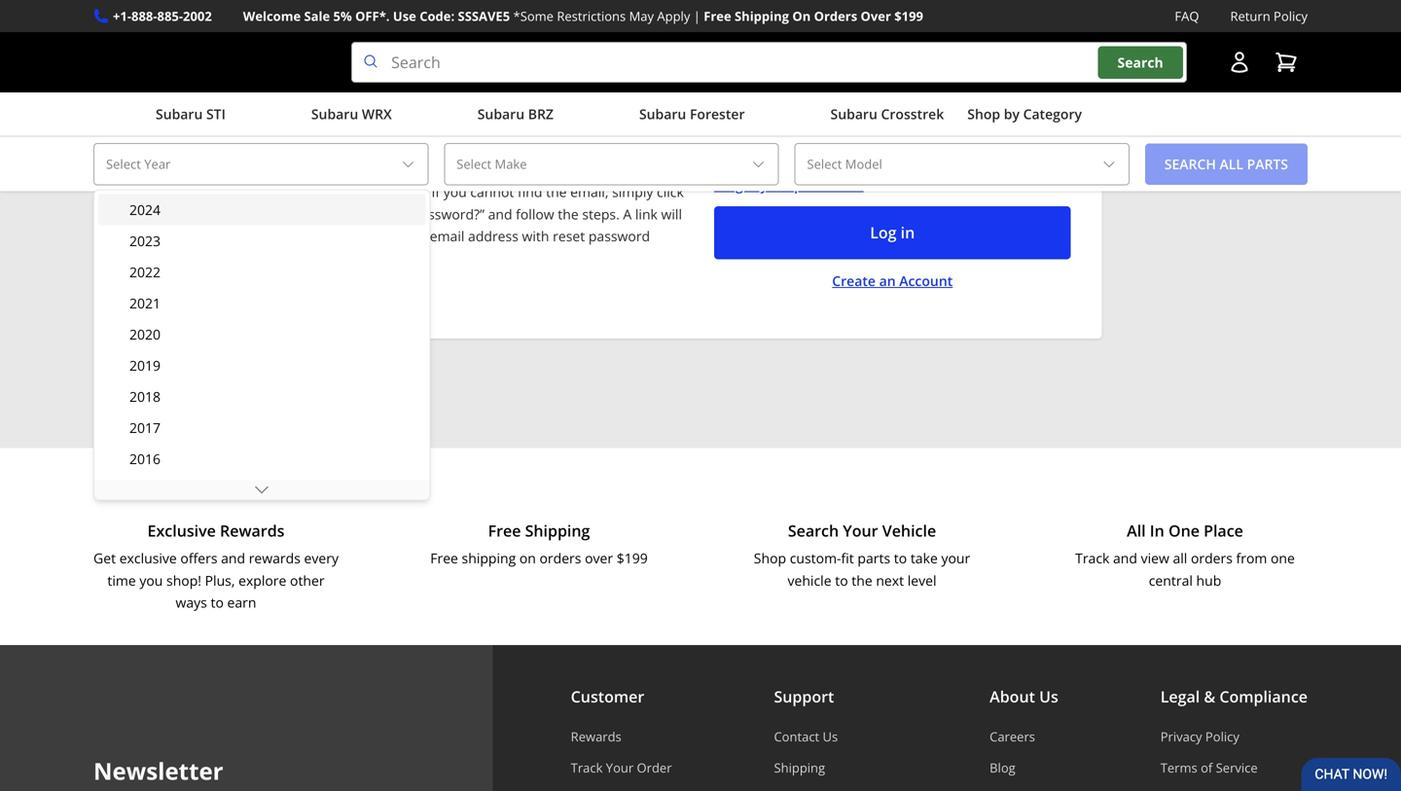 Task type: describe. For each thing, give the bounding box(es) containing it.
and inside welcome! we hope you like the changes we've made. if you already had an account with us, you'll need to reset your password to access it once again. you may have received a link in your email asking you to reset your password. if you cannot find the email, simply click "forgot your password?" and follow the steps. a link will be sent to your email address with reset password instructions.
[[488, 205, 512, 223]]

shipping inside "free shipping free shipping on orders over $199"
[[525, 520, 590, 541]]

+1-888-885-2002 link
[[113, 6, 212, 26]]

0 vertical spatial email
[[506, 160, 541, 179]]

create an account
[[832, 271, 953, 290]]

login
[[330, 11, 392, 43]]

track inside all in one place track and view all orders from one central hub
[[1075, 549, 1110, 567]]

0 vertical spatial on
[[406, 57, 425, 77]]

your for track
[[606, 759, 634, 777]]

1 vertical spatial account
[[899, 271, 953, 290]]

an inside welcome! we hope you like the changes we've made. if you already had an account with us, you'll need to reset your password to access it once again. you may have received a link in your email asking you to reset your password. if you cannot find the email, simply click "forgot your password?" and follow the steps. a link will be sent to your email address with reset password instructions.
[[447, 116, 463, 135]]

"forgot
[[330, 205, 376, 223]]

you down again.
[[588, 160, 612, 179]]

received
[[364, 160, 418, 179]]

to left the take
[[894, 549, 907, 567]]

to down you on the top left
[[615, 160, 628, 179]]

password.
[[363, 183, 428, 201]]

2019
[[129, 356, 161, 375]]

2 vertical spatial free
[[430, 549, 458, 567]]

*some
[[513, 7, 554, 25]]

to inside exclusive rewards get exclusive offers and rewards every time you shop! plus, explore other ways to earn
[[211, 593, 224, 612]]

0 vertical spatial shipping
[[735, 7, 789, 25]]

over
[[585, 549, 613, 567]]

your inside the "forgot your password? log in"
[[760, 176, 791, 194]]

terms
[[1160, 759, 1197, 777]]

2020
[[129, 325, 161, 343]]

create
[[832, 271, 876, 290]]

cannot
[[470, 183, 514, 201]]

sent
[[350, 227, 377, 245]]

shipping link
[[774, 759, 888, 777]]

2022
[[129, 263, 161, 281]]

list box containing 2024
[[93, 189, 430, 791]]

over
[[861, 7, 891, 25]]

from
[[1236, 549, 1267, 567]]

newsletter
[[93, 755, 223, 786]]

made.
[[627, 94, 667, 112]]

other
[[290, 571, 325, 589]]

2021
[[129, 294, 161, 312]]

terms of service link
[[1160, 759, 1308, 777]]

orders inside all in one place track and view all orders from one central hub
[[1191, 549, 1233, 567]]

the down asking
[[546, 183, 567, 201]]

to down fit
[[835, 571, 848, 589]]

welcome sale 5% off*. use code: sssave5 *some restrictions may apply | free shipping on orders over $199
[[243, 7, 923, 25]]

use
[[393, 7, 416, 25]]

click
[[657, 183, 684, 201]]

exclusive
[[147, 520, 216, 541]]

blog
[[990, 759, 1016, 777]]

888-
[[131, 7, 157, 25]]

about us
[[990, 686, 1058, 707]]

of
[[1201, 759, 1213, 777]]

0 vertical spatial if
[[330, 116, 339, 135]]

and for all in one place
[[1113, 549, 1137, 567]]

email address
[[714, 12, 807, 30]]

search input field
[[351, 42, 1187, 83]]

site?
[[495, 57, 529, 77]]

next
[[876, 571, 904, 589]]

policy for return policy
[[1274, 7, 1308, 25]]

to right off*.
[[398, 11, 421, 43]]

your for search
[[843, 520, 878, 541]]

central
[[1149, 571, 1193, 589]]

welcome! we hope you like the changes we've made. if you already had an account with us, you'll need to reset your password to access it once again. you may have received a link in your email asking you to reset your password. if you cannot find the email, simply click "forgot your password?" and follow the steps. a link will be sent to your email address with reset password instructions.
[[330, 94, 684, 267]]

forgot your password? link
[[714, 175, 1071, 195]]

1 horizontal spatial link
[[635, 205, 658, 223]]

order
[[637, 759, 672, 777]]

return
[[1230, 7, 1270, 25]]

2023
[[129, 232, 161, 250]]

code:
[[420, 7, 455, 25]]

place
[[1204, 520, 1243, 541]]

custom-
[[790, 549, 841, 567]]

you down welcome!
[[342, 116, 366, 135]]

careers
[[990, 728, 1035, 745]]

the right "like"
[[508, 94, 529, 112]]

you inside exclusive rewards get exclusive offers and rewards every time you shop! plus, explore other ways to earn
[[139, 571, 163, 589]]

your up cannot
[[474, 160, 503, 179]]

on
[[792, 7, 811, 25]]

you up password?"
[[443, 183, 467, 201]]

careers link
[[990, 728, 1058, 745]]

orders
[[814, 7, 857, 25]]

your up received
[[366, 138, 395, 157]]

create an account link
[[832, 271, 953, 290]]

885-
[[157, 7, 183, 25]]

and for exclusive rewards
[[221, 549, 245, 567]]

hope
[[420, 94, 452, 112]]

$199 inside "free shipping free shipping on orders over $199"
[[617, 549, 648, 567]]

us for contact us
[[823, 728, 838, 745]]

you
[[613, 138, 637, 157]]

forgot your password? log in
[[714, 176, 915, 243]]

us,
[[552, 116, 570, 135]]

privacy policy
[[1160, 728, 1239, 745]]

rewards link
[[571, 728, 672, 745]]

all
[[1127, 520, 1146, 541]]

about
[[990, 686, 1035, 707]]

2024
[[129, 200, 161, 219]]

level
[[908, 571, 937, 589]]

Email Address text field
[[714, 36, 1071, 82]]

service
[[1216, 759, 1258, 777]]

legal
[[1160, 686, 1200, 707]]

time inside exclusive rewards get exclusive offers and rewards every time you shop! plus, explore other ways to earn
[[107, 571, 136, 589]]

blog link
[[990, 759, 1058, 777]]

simply
[[612, 183, 653, 201]]

0 horizontal spatial link
[[433, 160, 455, 179]]

explore
[[238, 571, 286, 589]]

view
[[1141, 549, 1169, 567]]

customer
[[571, 686, 644, 707]]

parts
[[858, 549, 890, 567]]

return policy link
[[1230, 6, 1308, 26]]

search for search your vehicle shop custom-fit parts to take your vehicle to the next level
[[788, 520, 839, 541]]

login to your account
[[330, 11, 577, 43]]

to right 'sent'
[[381, 227, 394, 245]]

be
[[330, 227, 346, 245]]

you'll
[[573, 116, 606, 135]]

1 vertical spatial track
[[571, 759, 603, 777]]

1 vertical spatial reset
[[632, 160, 664, 179]]

legal & compliance
[[1160, 686, 1308, 707]]

first time on our new site?
[[330, 57, 529, 77]]



Task type: locate. For each thing, give the bounding box(es) containing it.
1 orders from the left
[[540, 549, 581, 567]]

0 horizontal spatial policy
[[1205, 728, 1239, 745]]

like
[[483, 94, 505, 112]]

orders
[[540, 549, 581, 567], [1191, 549, 1233, 567]]

faq link
[[1175, 6, 1199, 26]]

us up shipping link
[[823, 728, 838, 745]]

0 vertical spatial your
[[843, 520, 878, 541]]

1 horizontal spatial free
[[488, 520, 521, 541]]

free right |
[[704, 7, 731, 25]]

0 vertical spatial password
[[399, 138, 460, 157]]

in inside the "forgot your password? log in"
[[901, 222, 915, 243]]

and up plus,
[[221, 549, 245, 567]]

password down a
[[589, 227, 650, 245]]

you down exclusive
[[139, 571, 163, 589]]

may
[[640, 138, 667, 157]]

orders left over
[[540, 549, 581, 567]]

time right the first
[[367, 57, 402, 77]]

will
[[661, 205, 682, 223]]

policy for privacy policy
[[1205, 728, 1239, 745]]

on inside "free shipping free shipping on orders over $199"
[[519, 549, 536, 567]]

your down "rewards" link
[[606, 759, 634, 777]]

0 vertical spatial search
[[1118, 53, 1163, 71]]

to up may at the top
[[645, 116, 658, 135]]

to
[[398, 11, 421, 43], [645, 116, 658, 135], [464, 138, 477, 157], [615, 160, 628, 179], [381, 227, 394, 245], [894, 549, 907, 567], [835, 571, 848, 589], [211, 593, 224, 612]]

email down it
[[506, 160, 541, 179]]

0 vertical spatial in
[[458, 160, 470, 179]]

+1-
[[113, 7, 131, 25]]

in right a at the left of the page
[[458, 160, 470, 179]]

contact us link
[[774, 728, 888, 745]]

0 vertical spatial time
[[367, 57, 402, 77]]

1 vertical spatial shipping
[[525, 520, 590, 541]]

reset up have
[[330, 138, 363, 157]]

0 vertical spatial track
[[1075, 549, 1110, 567]]

0 vertical spatial policy
[[1274, 7, 1308, 25]]

your
[[843, 520, 878, 541], [606, 759, 634, 777]]

0 horizontal spatial email
[[430, 227, 465, 245]]

0 vertical spatial $199
[[894, 7, 923, 25]]

search inside 'search your vehicle shop custom-fit parts to take your vehicle to the next level'
[[788, 520, 839, 541]]

1 horizontal spatial rewards
[[571, 728, 622, 745]]

1 vertical spatial if
[[431, 183, 440, 201]]

1 vertical spatial on
[[519, 549, 536, 567]]

your right the take
[[941, 549, 970, 567]]

free up shipping
[[488, 520, 521, 541]]

0 vertical spatial free
[[704, 7, 731, 25]]

in right log
[[901, 222, 915, 243]]

and up address
[[488, 205, 512, 223]]

0 horizontal spatial $199
[[617, 549, 648, 567]]

0 horizontal spatial us
[[823, 728, 838, 745]]

track your order link
[[571, 759, 672, 777]]

1 vertical spatial rewards
[[571, 728, 622, 745]]

every
[[304, 549, 339, 567]]

us
[[1039, 686, 1058, 707], [823, 728, 838, 745]]

1 vertical spatial time
[[107, 571, 136, 589]]

0 horizontal spatial and
[[221, 549, 245, 567]]

rewards inside exclusive rewards get exclusive offers and rewards every time you shop! plus, explore other ways to earn
[[220, 520, 285, 541]]

we
[[396, 94, 416, 112]]

2018
[[129, 387, 161, 406]]

0 horizontal spatial if
[[330, 116, 339, 135]]

restrictions
[[557, 7, 626, 25]]

2016
[[129, 450, 161, 468]]

0 horizontal spatial time
[[107, 571, 136, 589]]

0 horizontal spatial track
[[571, 759, 603, 777]]

a
[[623, 205, 632, 223]]

free
[[704, 7, 731, 25], [488, 520, 521, 541], [430, 549, 458, 567]]

0 horizontal spatial search
[[788, 520, 839, 541]]

search for search
[[1118, 53, 1163, 71]]

your down password?"
[[397, 227, 426, 245]]

a
[[421, 160, 429, 179]]

0 horizontal spatial an
[[447, 116, 463, 135]]

rewards
[[220, 520, 285, 541], [571, 728, 622, 745]]

fit
[[841, 549, 854, 567]]

in inside welcome! we hope you like the changes we've made. if you already had an account with us, you'll need to reset your password to access it once again. you may have received a link in your email asking you to reset your password. if you cannot find the email, simply click "forgot your password?" and follow the steps. a link will be sent to your email address with reset password instructions.
[[458, 160, 470, 179]]

0 horizontal spatial your
[[606, 759, 634, 777]]

0 vertical spatial reset
[[330, 138, 363, 157]]

link right a
[[635, 205, 658, 223]]

rewards
[[249, 549, 301, 567]]

shipping left on
[[735, 7, 789, 25]]

rewards up rewards
[[220, 520, 285, 541]]

track left view
[[1075, 549, 1110, 567]]

your down have
[[330, 183, 359, 201]]

time
[[367, 57, 402, 77], [107, 571, 136, 589]]

password
[[714, 93, 777, 111]]

1 vertical spatial $199
[[617, 549, 648, 567]]

rewards up 'track your order' link
[[571, 728, 622, 745]]

shipping
[[462, 549, 516, 567]]

follow
[[516, 205, 554, 223]]

you left "like"
[[456, 94, 479, 112]]

option
[[98, 474, 425, 505]]

to down plus,
[[211, 593, 224, 612]]

2 horizontal spatial free
[[704, 7, 731, 25]]

address
[[754, 12, 807, 30]]

and inside all in one place track and view all orders from one central hub
[[1113, 549, 1137, 567]]

0 vertical spatial us
[[1039, 686, 1058, 707]]

instructions.
[[330, 249, 409, 267]]

email down password?"
[[430, 227, 465, 245]]

with up it
[[521, 116, 548, 135]]

your up fit
[[843, 520, 878, 541]]

2017
[[129, 418, 161, 437]]

exclusive
[[119, 549, 177, 567]]

vehicle
[[788, 571, 831, 589]]

us for about us
[[1039, 686, 1058, 707]]

search button
[[1098, 46, 1183, 79]]

one
[[1169, 520, 1200, 541]]

your inside 'search your vehicle shop custom-fit parts to take your vehicle to the next level'
[[941, 549, 970, 567]]

if up password?"
[[431, 183, 440, 201]]

1 vertical spatial link
[[635, 205, 658, 223]]

1 horizontal spatial and
[[488, 205, 512, 223]]

an right had
[[447, 116, 463, 135]]

1 horizontal spatial your
[[843, 520, 878, 541]]

1 vertical spatial us
[[823, 728, 838, 745]]

1 vertical spatial an
[[879, 271, 896, 290]]

|
[[693, 7, 700, 25]]

1 horizontal spatial email
[[506, 160, 541, 179]]

1 horizontal spatial $199
[[894, 7, 923, 25]]

link right a at the left of the page
[[433, 160, 455, 179]]

0 horizontal spatial account
[[485, 11, 577, 43]]

track
[[1075, 549, 1110, 567], [571, 759, 603, 777]]

1 vertical spatial free
[[488, 520, 521, 541]]

1 horizontal spatial reset
[[553, 227, 585, 245]]

return policy
[[1230, 7, 1308, 25]]

on right shipping
[[519, 549, 536, 567]]

Password password field
[[714, 117, 1071, 164]]

search
[[1118, 53, 1163, 71], [788, 520, 839, 541]]

again.
[[571, 138, 609, 157]]

free left shipping
[[430, 549, 458, 567]]

1 horizontal spatial time
[[367, 57, 402, 77]]

track your order
[[571, 759, 672, 777]]

your up our
[[427, 11, 479, 43]]

policy right return
[[1274, 7, 1308, 25]]

may
[[629, 7, 654, 25]]

0 horizontal spatial on
[[406, 57, 425, 77]]

forgot
[[714, 176, 757, 194]]

password?
[[794, 176, 864, 194]]

hub
[[1196, 571, 1221, 589]]

one
[[1271, 549, 1295, 567]]

orders up hub
[[1191, 549, 1233, 567]]

us right about at right bottom
[[1039, 686, 1058, 707]]

0 vertical spatial rewards
[[220, 520, 285, 541]]

support
[[774, 686, 834, 707]]

account down the log in button
[[899, 271, 953, 290]]

on
[[406, 57, 425, 77], [519, 549, 536, 567]]

take
[[911, 549, 938, 567]]

shipping up over
[[525, 520, 590, 541]]

1 vertical spatial with
[[522, 227, 549, 245]]

0 horizontal spatial password
[[399, 138, 460, 157]]

orders inside "free shipping free shipping on orders over $199"
[[540, 549, 581, 567]]

with
[[521, 116, 548, 135], [522, 227, 549, 245]]

reset down steps.
[[553, 227, 585, 245]]

email
[[506, 160, 541, 179], [430, 227, 465, 245]]

and inside exclusive rewards get exclusive offers and rewards every time you shop! plus, explore other ways to earn
[[221, 549, 245, 567]]

need
[[610, 116, 642, 135]]

your down "password."
[[380, 205, 409, 223]]

0 horizontal spatial free
[[430, 549, 458, 567]]

address
[[468, 227, 518, 245]]

&
[[1204, 686, 1215, 707]]

in
[[1150, 520, 1165, 541]]

0 vertical spatial link
[[433, 160, 455, 179]]

0 vertical spatial with
[[521, 116, 548, 135]]

list box
[[93, 189, 430, 791]]

1 vertical spatial email
[[430, 227, 465, 245]]

on left our
[[406, 57, 425, 77]]

2 horizontal spatial and
[[1113, 549, 1137, 567]]

your inside 'search your vehicle shop custom-fit parts to take your vehicle to the next level'
[[843, 520, 878, 541]]

our
[[429, 57, 455, 77]]

1 horizontal spatial on
[[519, 549, 536, 567]]

search your vehicle shop custom-fit parts to take your vehicle to the next level
[[754, 520, 970, 589]]

group containing 2024
[[98, 194, 425, 791]]

shipping down contact
[[774, 759, 825, 777]]

1 horizontal spatial search
[[1118, 53, 1163, 71]]

free shipping free shipping on orders over $199
[[430, 520, 648, 567]]

0 vertical spatial account
[[485, 11, 577, 43]]

0 horizontal spatial rewards
[[220, 520, 285, 541]]

0 horizontal spatial orders
[[540, 549, 581, 567]]

apply
[[657, 7, 690, 25]]

2 orders from the left
[[1191, 549, 1233, 567]]

reset down may at the top
[[632, 160, 664, 179]]

1 vertical spatial your
[[606, 759, 634, 777]]

once
[[537, 138, 568, 157]]

1 horizontal spatial policy
[[1274, 7, 1308, 25]]

1 horizontal spatial account
[[899, 271, 953, 290]]

we've
[[588, 94, 623, 112]]

1 vertical spatial policy
[[1205, 728, 1239, 745]]

2 vertical spatial reset
[[553, 227, 585, 245]]

search inside button
[[1118, 53, 1163, 71]]

compliance
[[1220, 686, 1308, 707]]

it
[[525, 138, 533, 157]]

the down email,
[[558, 205, 579, 223]]

1 horizontal spatial track
[[1075, 549, 1110, 567]]

find
[[518, 183, 542, 201]]

the inside 'search your vehicle shop custom-fit parts to take your vehicle to the next level'
[[852, 571, 872, 589]]

password down had
[[399, 138, 460, 157]]

all
[[1173, 549, 1187, 567]]

2 horizontal spatial reset
[[632, 160, 664, 179]]

contact us
[[774, 728, 838, 745]]

1 vertical spatial in
[[901, 222, 915, 243]]

faq
[[1175, 7, 1199, 25]]

to left access
[[464, 138, 477, 157]]

the down parts
[[852, 571, 872, 589]]

welcome
[[243, 7, 301, 25]]

policy
[[1274, 7, 1308, 25], [1205, 728, 1239, 745]]

if down welcome!
[[330, 116, 339, 135]]

new
[[459, 57, 491, 77]]

time down get
[[107, 571, 136, 589]]

0 horizontal spatial reset
[[330, 138, 363, 157]]

1 horizontal spatial if
[[431, 183, 440, 201]]

with down the follow
[[522, 227, 549, 245]]

plus,
[[205, 571, 235, 589]]

0 horizontal spatial in
[[458, 160, 470, 179]]

welcome!
[[330, 94, 393, 112]]

password
[[399, 138, 460, 157], [589, 227, 650, 245]]

shipping
[[735, 7, 789, 25], [525, 520, 590, 541], [774, 759, 825, 777]]

2 vertical spatial shipping
[[774, 759, 825, 777]]

all in one place track and view all orders from one central hub
[[1075, 520, 1295, 589]]

1 horizontal spatial password
[[589, 227, 650, 245]]

vehicle
[[882, 520, 936, 541]]

0 vertical spatial an
[[447, 116, 463, 135]]

account up site?
[[485, 11, 577, 43]]

an right create
[[879, 271, 896, 290]]

1 horizontal spatial an
[[879, 271, 896, 290]]

if
[[330, 116, 339, 135], [431, 183, 440, 201]]

1 horizontal spatial in
[[901, 222, 915, 243]]

1 vertical spatial search
[[788, 520, 839, 541]]

1 horizontal spatial us
[[1039, 686, 1058, 707]]

log in button
[[714, 206, 1071, 259]]

your right 'forgot'
[[760, 176, 791, 194]]

1 horizontal spatial orders
[[1191, 549, 1233, 567]]

sssave5
[[458, 7, 510, 25]]

1 vertical spatial password
[[589, 227, 650, 245]]

track down "rewards" link
[[571, 759, 603, 777]]

group
[[98, 194, 425, 791]]

and down all
[[1113, 549, 1137, 567]]

policy up 'terms of service' link
[[1205, 728, 1239, 745]]



Task type: vqa. For each thing, say whether or not it's contained in the screenshot.


